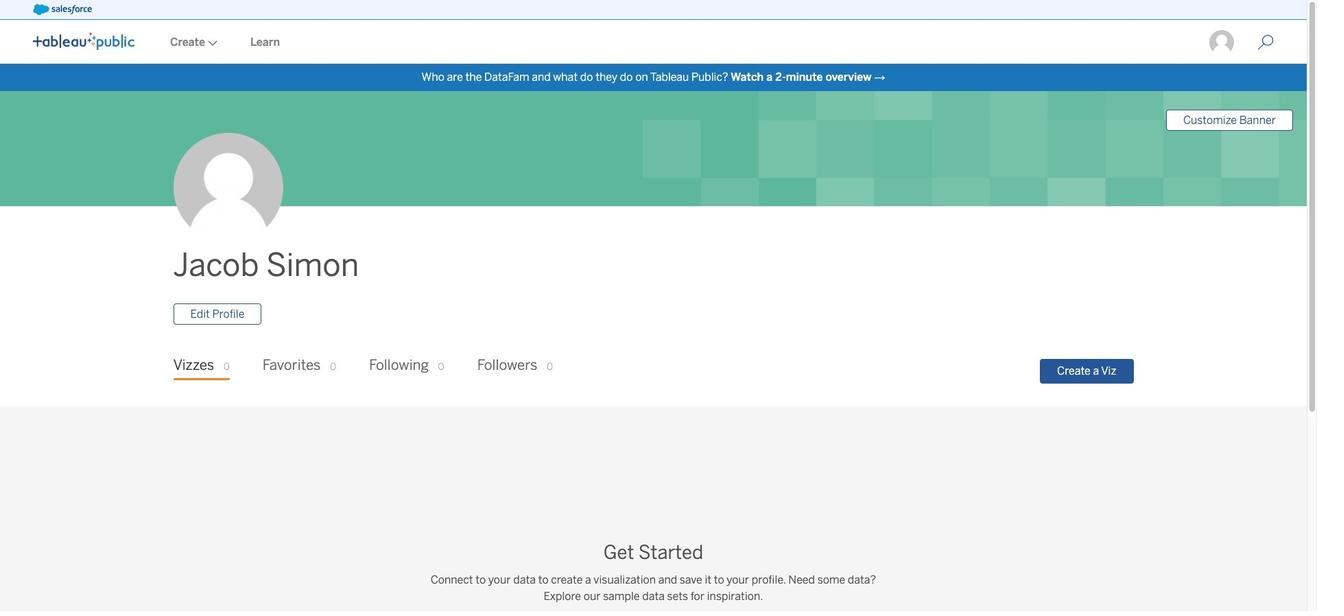 Task type: vqa. For each thing, say whether or not it's contained in the screenshot.
Estimating the burden of diseases, injuries, and risk factors globally and for 21 regions for 1990 and 2010. Source: Institute for Health Metrics and Evaluation (IHME) dataset
no



Task type: locate. For each thing, give the bounding box(es) containing it.
create image
[[205, 40, 217, 46]]

avatar image
[[173, 133, 283, 243]]

jacob.simon6557 image
[[1208, 29, 1236, 56]]



Task type: describe. For each thing, give the bounding box(es) containing it.
logo image
[[33, 32, 134, 50]]

salesforce logo image
[[33, 4, 92, 15]]

go to search image
[[1241, 34, 1290, 51]]



